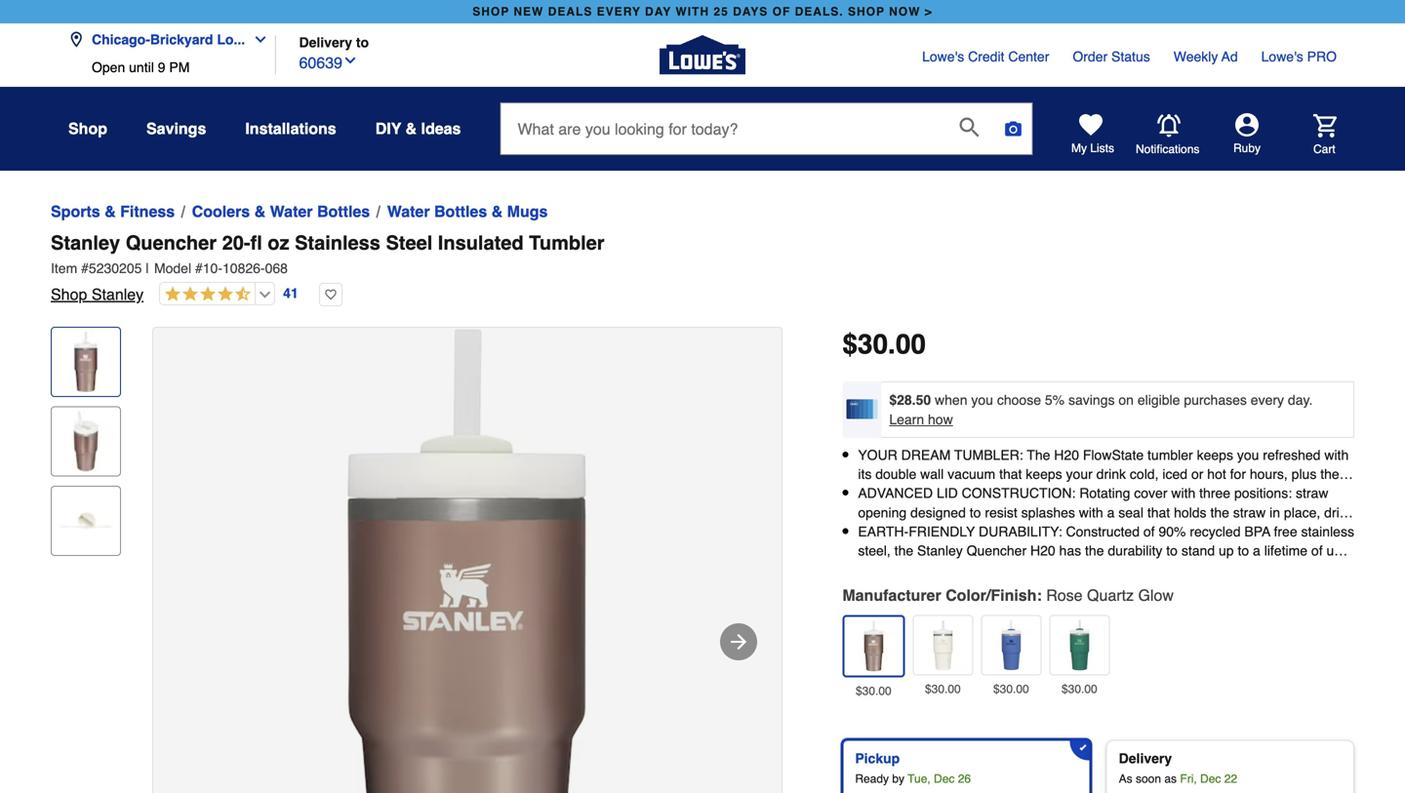 Task type: describe. For each thing, give the bounding box(es) containing it.
2 vertical spatial of
[[976, 562, 987, 578]]

fl
[[250, 232, 262, 254]]

shop new deals every day with 25 days of deals. shop now > link
[[469, 0, 937, 23]]

1 bottles from the left
[[317, 203, 370, 221]]

diy
[[375, 120, 401, 138]]

savings
[[146, 120, 206, 138]]

10826-
[[223, 261, 265, 276]]

drink inside your dream tumbler: the h20 flowstate tumbler keeps you refreshed with its double wall vacuum that keeps your drink cold, iced or hot for hours, plus the narrow base on all sizes fits just about any car cup holder and it is dishwasher safe
[[1097, 467, 1126, 482]]

coolers
[[192, 203, 250, 221]]

iris image
[[986, 620, 1037, 671]]

stanley inside stanley quencher 20-fl oz stainless steel insulated tumbler item # 5230205 | model # 10-10826-068
[[51, 232, 120, 254]]

designed
[[911, 505, 966, 520]]

item
[[51, 261, 77, 276]]

$30.00 for rose quartz glow image
[[856, 685, 892, 698]]

lowe's home improvement cart image
[[1314, 114, 1337, 137]]

cart
[[1314, 142, 1336, 156]]

and inside earth-friendly durability: constructed of 90% recycled bpa free stainless steel, the stanley quencher h20 has the durability to stand up to a lifetime of use, eliminating the use of single-use plastic bottles and straws
[[1144, 562, 1167, 578]]

Search Query text field
[[501, 103, 944, 154]]

of
[[773, 5, 791, 19]]

installations button
[[245, 111, 336, 146]]

cup
[[1141, 486, 1163, 501]]

plus
[[1292, 467, 1317, 482]]

insulated
[[438, 232, 524, 254]]

day
[[645, 5, 672, 19]]

lo...
[[217, 32, 245, 47]]

construction:
[[962, 486, 1076, 501]]

advanced
[[858, 486, 933, 501]]

by
[[892, 773, 905, 786]]

order
[[1073, 49, 1108, 64]]

drink inside advanced lid construction: rotating cover with three positions: straw opening designed to resist splashes with a seal that holds the straw in place, drink opening, and full-cover top for added leak resistance
[[1325, 505, 1354, 520]]

the down 'friendly'
[[927, 562, 946, 578]]

and inside advanced lid construction: rotating cover with three positions: straw opening designed to resist splashes with a seal that holds the straw in place, drink opening, and full-cover top for added leak resistance
[[914, 524, 937, 540]]

is
[[1246, 486, 1256, 501]]

1 horizontal spatial cover
[[1134, 486, 1168, 501]]

dec inside delivery as soon as fri, dec 22
[[1200, 773, 1221, 786]]

h20 inside earth-friendly durability: constructed of 90% recycled bpa free stainless steel, the stanley quencher h20 has the durability to stand up to a lifetime of use, eliminating the use of single-use plastic bottles and straws
[[1031, 543, 1056, 559]]

resistance
[[1113, 524, 1176, 540]]

:
[[1037, 587, 1042, 605]]

stanley inside earth-friendly durability: constructed of 90% recycled bpa free stainless steel, the stanley quencher h20 has the durability to stand up to a lifetime of use, eliminating the use of single-use plastic bottles and straws
[[917, 543, 963, 559]]

1 vertical spatial straw
[[1233, 505, 1266, 520]]

installations
[[245, 120, 336, 138]]

lowe's credit center link
[[922, 47, 1049, 66]]

quartz
[[1087, 587, 1134, 605]]

earth-
[[858, 524, 909, 540]]

shop for shop
[[68, 120, 107, 138]]

that inside advanced lid construction: rotating cover with three positions: straw opening designed to resist splashes with a seal that holds the straw in place, drink opening, and full-cover top for added leak resistance
[[1148, 505, 1170, 520]]

for inside advanced lid construction: rotating cover with three positions: straw opening designed to resist splashes with a seal that holds the straw in place, drink opening, and full-cover top for added leak resistance
[[1023, 524, 1039, 540]]

stanley  #10-10826-068 - thumbnail2 image
[[56, 411, 116, 472]]

tumbler
[[529, 232, 605, 254]]

item number 5 2 3 0 2 0 5 and model number 1 0 - 1 0 8 2 6 - 0 6 8 element
[[51, 259, 1355, 278]]

1 vertical spatial with
[[1171, 486, 1196, 501]]

delivery as soon as fri, dec 22
[[1119, 751, 1238, 786]]

26
[[958, 773, 971, 786]]

& for sports
[[105, 203, 116, 221]]

dec inside pickup ready by tue, dec 26
[[934, 773, 955, 786]]

savings
[[1069, 392, 1115, 408]]

durability
[[1108, 543, 1163, 559]]

1 vertical spatial stanley
[[92, 285, 144, 304]]

30
[[858, 329, 888, 360]]

$28.50
[[889, 392, 931, 408]]

rose quartz glow image
[[848, 621, 899, 672]]

learn
[[889, 412, 924, 427]]

brickyard
[[150, 32, 213, 47]]

a inside advanced lid construction: rotating cover with three positions: straw opening designed to resist splashes with a seal that holds the straw in place, drink opening, and full-cover top for added leak resistance
[[1107, 505, 1115, 520]]

location image
[[68, 32, 84, 47]]

1 # from the left
[[81, 261, 89, 276]]

stanley  #10-10826-068 - thumbnail3 image
[[56, 491, 116, 552]]

lowe's for lowe's pro
[[1262, 49, 1304, 64]]

car
[[1119, 486, 1138, 501]]

water bottles & mugs
[[387, 203, 548, 221]]

lowe's home improvement lists image
[[1079, 113, 1103, 137]]

single-
[[991, 562, 1031, 578]]

25
[[714, 5, 729, 19]]

three
[[1200, 486, 1231, 501]]

2 shop from the left
[[848, 5, 885, 19]]

$30.00 for the alpine 'image'
[[1062, 683, 1098, 696]]

ad
[[1222, 49, 1238, 64]]

coolers & water bottles link
[[192, 200, 370, 223]]

1 vertical spatial of
[[1312, 543, 1323, 559]]

arrow right image
[[727, 630, 751, 654]]

1 vertical spatial cover
[[963, 524, 996, 540]]

weekly ad link
[[1174, 47, 1238, 66]]

2 use from the left
[[1031, 562, 1053, 578]]

refreshed
[[1263, 447, 1321, 463]]

recycled
[[1190, 524, 1241, 540]]

top
[[1000, 524, 1019, 540]]

sizes
[[974, 486, 1005, 501]]

learn how button
[[889, 410, 953, 429]]

for inside your dream tumbler: the h20 flowstate tumbler keeps you refreshed with its double wall vacuum that keeps your drink cold, iced or hot for hours, plus the narrow base on all sizes fits just about any car cup holder and it is dishwasher safe
[[1230, 467, 1246, 482]]

rotating
[[1080, 486, 1130, 501]]

the inside advanced lid construction: rotating cover with three positions: straw opening designed to resist splashes with a seal that holds the straw in place, drink opening, and full-cover top for added leak resistance
[[1211, 505, 1230, 520]]

chevron down image inside chicago-brickyard lo... button
[[245, 32, 269, 47]]

about
[[1055, 486, 1089, 501]]

my
[[1072, 142, 1087, 155]]

sports & fitness link
[[51, 200, 175, 223]]

pickup ready by tue, dec 26
[[855, 751, 971, 786]]

steel,
[[858, 543, 891, 559]]

holder
[[1167, 486, 1205, 501]]

glow
[[1138, 587, 1174, 605]]

stainless
[[295, 232, 381, 254]]

chevron down image inside 60639 button
[[343, 53, 358, 68]]

sports & fitness
[[51, 203, 175, 221]]

stanley  #10-10826-068 - thumbnail image
[[56, 332, 116, 392]]

that inside your dream tumbler: the h20 flowstate tumbler keeps you refreshed with its double wall vacuum that keeps your drink cold, iced or hot for hours, plus the narrow base on all sizes fits just about any car cup holder and it is dishwasher safe
[[999, 467, 1022, 482]]

shop for shop stanley
[[51, 285, 87, 304]]

shop new deals every day with 25 days of deals. shop now >
[[473, 5, 933, 19]]

& left mugs
[[492, 203, 503, 221]]

lowe's for lowe's credit center
[[922, 49, 964, 64]]

savings button
[[146, 111, 206, 146]]

2 bottles from the left
[[434, 203, 487, 221]]

& for diy
[[406, 120, 417, 138]]

splashes
[[1021, 505, 1075, 520]]

to inside advanced lid construction: rotating cover with three positions: straw opening designed to resist splashes with a seal that holds the straw in place, drink opening, and full-cover top for added leak resistance
[[970, 505, 981, 520]]

days
[[733, 5, 768, 19]]

open
[[92, 60, 125, 75]]

holds
[[1174, 505, 1207, 520]]

all
[[956, 486, 970, 501]]

with inside your dream tumbler: the h20 flowstate tumbler keeps you refreshed with its double wall vacuum that keeps your drink cold, iced or hot for hours, plus the narrow base on all sizes fits just about any car cup holder and it is dishwasher safe
[[1325, 447, 1349, 463]]

iced
[[1163, 467, 1188, 482]]

5%
[[1045, 392, 1065, 408]]

|
[[146, 261, 149, 276]]

leak
[[1085, 524, 1110, 540]]

dishwasher
[[1260, 486, 1329, 501]]



Task type: vqa. For each thing, say whether or not it's contained in the screenshot.
My at the right
yes



Task type: locate. For each thing, give the bounding box(es) containing it.
just
[[1030, 486, 1051, 501]]

& for coolers
[[254, 203, 266, 221]]

delivery for as
[[1119, 751, 1172, 767]]

pickup
[[855, 751, 900, 767]]

1 vertical spatial on
[[937, 486, 952, 501]]

option group containing pickup
[[835, 733, 1362, 793]]

tumbler:
[[954, 447, 1023, 463]]

bottles
[[317, 203, 370, 221], [434, 203, 487, 221]]

0 horizontal spatial you
[[971, 392, 993, 408]]

a down rotating
[[1107, 505, 1115, 520]]

keeps up just
[[1026, 467, 1062, 482]]

stand
[[1182, 543, 1215, 559]]

delivery up '60639'
[[299, 35, 352, 50]]

eliminating
[[858, 562, 923, 578]]

&
[[406, 120, 417, 138], [105, 203, 116, 221], [254, 203, 266, 221], [492, 203, 503, 221]]

0 horizontal spatial keeps
[[1026, 467, 1062, 482]]

drink up stainless
[[1325, 505, 1354, 520]]

0 vertical spatial straw
[[1296, 486, 1329, 501]]

00
[[896, 329, 926, 360]]

0 vertical spatial chevron down image
[[245, 32, 269, 47]]

delivery to
[[299, 35, 369, 50]]

steel
[[386, 232, 433, 254]]

0 vertical spatial drink
[[1097, 467, 1126, 482]]

center
[[1008, 49, 1049, 64]]

the inside your dream tumbler: the h20 flowstate tumbler keeps you refreshed with its double wall vacuum that keeps your drink cold, iced or hot for hours, plus the narrow base on all sizes fits just about any car cup holder and it is dishwasher safe
[[1321, 467, 1340, 482]]

hours,
[[1250, 467, 1288, 482]]

and left it
[[1209, 486, 1232, 501]]

seal
[[1119, 505, 1144, 520]]

2 lowe's from the left
[[1262, 49, 1304, 64]]

1 horizontal spatial on
[[1119, 392, 1134, 408]]

keeps up hot
[[1197, 447, 1234, 463]]

lowe's
[[922, 49, 964, 64], [1262, 49, 1304, 64]]

on inside $28.50 when you choose 5% savings on eligible purchases every day. learn how
[[1119, 392, 1134, 408]]

60639 button
[[299, 49, 358, 75]]

0 vertical spatial of
[[1144, 524, 1155, 540]]

90%
[[1159, 524, 1186, 540]]

on left all
[[937, 486, 952, 501]]

straw down is
[[1233, 505, 1266, 520]]

shop
[[68, 120, 107, 138], [51, 285, 87, 304]]

cover down cold,
[[1134, 486, 1168, 501]]

& inside button
[[406, 120, 417, 138]]

2 horizontal spatial with
[[1325, 447, 1349, 463]]

1 horizontal spatial #
[[195, 261, 203, 276]]

1 horizontal spatial quencher
[[967, 543, 1027, 559]]

1 vertical spatial shop
[[51, 285, 87, 304]]

0 vertical spatial for
[[1230, 467, 1246, 482]]

stanley  #10-10826-068 image
[[153, 328, 782, 793]]

weekly ad
[[1174, 49, 1238, 64]]

drink down flowstate
[[1097, 467, 1126, 482]]

$30.00 down the alpine 'image'
[[1062, 683, 1098, 696]]

friendly
[[909, 524, 975, 540]]

of down stainless
[[1312, 543, 1323, 559]]

$30.00 for iris image
[[993, 683, 1029, 696]]

0 horizontal spatial cover
[[963, 524, 996, 540]]

stanley
[[51, 232, 120, 254], [92, 285, 144, 304], [917, 543, 963, 559]]

& up fl
[[254, 203, 266, 221]]

the down leak
[[1085, 543, 1104, 559]]

straw down plus
[[1296, 486, 1329, 501]]

place,
[[1284, 505, 1321, 520]]

0 horizontal spatial shop
[[473, 5, 510, 19]]

2 dec from the left
[[1200, 773, 1221, 786]]

advanced lid construction: rotating cover with three positions: straw opening designed to resist splashes with a seal that holds the straw in place, drink opening, and full-cover top for added leak resistance
[[858, 486, 1354, 540]]

dec
[[934, 773, 955, 786], [1200, 773, 1221, 786]]

0 horizontal spatial straw
[[1233, 505, 1266, 520]]

shop left now
[[848, 5, 885, 19]]

quencher up model
[[126, 232, 217, 254]]

for up it
[[1230, 467, 1246, 482]]

1 horizontal spatial delivery
[[1119, 751, 1172, 767]]

2 vertical spatial and
[[1144, 562, 1167, 578]]

and down 'designed' on the bottom right
[[914, 524, 937, 540]]

1 vertical spatial keeps
[[1026, 467, 1062, 482]]

a down bpa
[[1253, 543, 1261, 559]]

a
[[1107, 505, 1115, 520], [1253, 543, 1261, 559]]

stanley down sports at the left
[[51, 232, 120, 254]]

1 horizontal spatial a
[[1253, 543, 1261, 559]]

delivery
[[299, 35, 352, 50], [1119, 751, 1172, 767]]

ruby
[[1234, 142, 1261, 155]]

0 horizontal spatial and
[[914, 524, 937, 540]]

068
[[265, 261, 288, 276]]

double
[[876, 467, 917, 482]]

0 horizontal spatial chevron down image
[[245, 32, 269, 47]]

0 horizontal spatial drink
[[1097, 467, 1126, 482]]

delivery inside delivery as soon as fri, dec 22
[[1119, 751, 1172, 767]]

any
[[1093, 486, 1115, 501]]

1 horizontal spatial chevron down image
[[343, 53, 358, 68]]

heart outline image
[[319, 283, 342, 306]]

deals
[[548, 5, 593, 19]]

0 horizontal spatial on
[[937, 486, 952, 501]]

when
[[935, 392, 968, 408]]

quencher inside stanley quencher 20-fl oz stainless steel insulated tumbler item # 5230205 | model # 10-10826-068
[[126, 232, 217, 254]]

h20
[[1054, 447, 1079, 463], [1031, 543, 1056, 559]]

lowe's home improvement logo image
[[660, 12, 746, 98]]

lowe's left "pro"
[[1262, 49, 1304, 64]]

$30.00 down rose quartz glow image
[[856, 685, 892, 698]]

use down full-
[[950, 562, 972, 578]]

until
[[129, 60, 154, 75]]

with right refreshed
[[1325, 447, 1349, 463]]

narrow
[[858, 486, 900, 501]]

0 vertical spatial delivery
[[299, 35, 352, 50]]

search image
[[960, 117, 979, 137]]

the up recycled
[[1211, 505, 1230, 520]]

delivery for to
[[299, 35, 352, 50]]

& right diy
[[406, 120, 417, 138]]

0 vertical spatial cover
[[1134, 486, 1168, 501]]

# right item
[[81, 261, 89, 276]]

order status link
[[1073, 47, 1150, 66]]

eligible
[[1138, 392, 1180, 408]]

1 vertical spatial for
[[1023, 524, 1039, 540]]

you up "hours,"
[[1237, 447, 1259, 463]]

alpine image
[[1054, 620, 1105, 671]]

1 horizontal spatial of
[[1144, 524, 1155, 540]]

every
[[1251, 392, 1284, 408]]

stanley down 'friendly'
[[917, 543, 963, 559]]

bottles up insulated
[[434, 203, 487, 221]]

bpa
[[1245, 524, 1271, 540]]

1 water from the left
[[270, 203, 313, 221]]

with
[[676, 5, 710, 19]]

choose
[[997, 392, 1041, 408]]

1 horizontal spatial that
[[1148, 505, 1170, 520]]

to
[[356, 35, 369, 50], [970, 505, 981, 520], [1167, 543, 1178, 559], [1238, 543, 1249, 559]]

2 # from the left
[[195, 261, 203, 276]]

use up :
[[1031, 562, 1053, 578]]

1 horizontal spatial keeps
[[1197, 447, 1234, 463]]

quencher inside earth-friendly durability: constructed of 90% recycled bpa free stainless steel, the stanley quencher h20 has the durability to stand up to a lifetime of use, eliminating the use of single-use plastic bottles and straws
[[967, 543, 1027, 559]]

1 horizontal spatial you
[[1237, 447, 1259, 463]]

straws
[[1170, 562, 1210, 578]]

and
[[1209, 486, 1232, 501], [914, 524, 937, 540], [1144, 562, 1167, 578]]

camera image
[[1004, 119, 1023, 139]]

that up fits
[[999, 467, 1022, 482]]

your
[[858, 447, 898, 463]]

1 horizontal spatial straw
[[1296, 486, 1329, 501]]

the up eliminating
[[895, 543, 914, 559]]

mugs
[[507, 203, 548, 221]]

option group
[[835, 733, 1362, 793]]

1 vertical spatial a
[[1253, 543, 1261, 559]]

you inside $28.50 when you choose 5% savings on eligible purchases every day. learn how
[[971, 392, 993, 408]]

0 horizontal spatial for
[[1023, 524, 1039, 540]]

order status
[[1073, 49, 1150, 64]]

safe
[[858, 505, 884, 520]]

0 horizontal spatial dec
[[934, 773, 955, 786]]

None search field
[[500, 102, 1033, 171]]

1 horizontal spatial and
[[1144, 562, 1167, 578]]

1 horizontal spatial dec
[[1200, 773, 1221, 786]]

water up oz
[[270, 203, 313, 221]]

sports
[[51, 203, 100, 221]]

tue,
[[908, 773, 931, 786]]

1 vertical spatial quencher
[[967, 543, 1027, 559]]

lowe's credit center
[[922, 49, 1049, 64]]

1 shop from the left
[[473, 5, 510, 19]]

10-
[[203, 261, 223, 276]]

9
[[158, 60, 165, 75]]

1 vertical spatial chevron down image
[[343, 53, 358, 68]]

h20 up "your"
[[1054, 447, 1079, 463]]

of left '90%'
[[1144, 524, 1155, 540]]

model
[[154, 261, 191, 276]]

you
[[971, 392, 993, 408], [1237, 447, 1259, 463]]

0 horizontal spatial a
[[1107, 505, 1115, 520]]

1 use from the left
[[950, 562, 972, 578]]

0 vertical spatial and
[[1209, 486, 1232, 501]]

0 vertical spatial keeps
[[1197, 447, 1234, 463]]

0 vertical spatial with
[[1325, 447, 1349, 463]]

keeps
[[1197, 447, 1234, 463], [1026, 467, 1062, 482]]

.
[[888, 329, 896, 360]]

1 horizontal spatial shop
[[848, 5, 885, 19]]

status
[[1112, 49, 1150, 64]]

1 horizontal spatial water
[[387, 203, 430, 221]]

1 horizontal spatial bottles
[[434, 203, 487, 221]]

0 vertical spatial quencher
[[126, 232, 217, 254]]

1 lowe's from the left
[[922, 49, 964, 64]]

for right top
[[1023, 524, 1039, 540]]

chicago-brickyard lo... button
[[68, 20, 276, 60]]

0 horizontal spatial of
[[976, 562, 987, 578]]

stanley down 5230205
[[92, 285, 144, 304]]

$30.00 down "cream tonal" image
[[925, 683, 961, 696]]

22
[[1225, 773, 1238, 786]]

added
[[1043, 524, 1081, 540]]

1 horizontal spatial for
[[1230, 467, 1246, 482]]

ideas
[[421, 120, 461, 138]]

that down the cup
[[1148, 505, 1170, 520]]

$30.00 for "cream tonal" image
[[925, 683, 961, 696]]

0 horizontal spatial quencher
[[126, 232, 217, 254]]

diy & ideas button
[[375, 111, 461, 146]]

1 dec from the left
[[934, 773, 955, 786]]

0 horizontal spatial delivery
[[299, 35, 352, 50]]

the
[[1027, 447, 1051, 463]]

1 vertical spatial that
[[1148, 505, 1170, 520]]

every
[[597, 5, 641, 19]]

1 vertical spatial drink
[[1325, 505, 1354, 520]]

with up holds
[[1171, 486, 1196, 501]]

0 horizontal spatial use
[[950, 562, 972, 578]]

lowe's left the credit
[[922, 49, 964, 64]]

1 horizontal spatial lowe's
[[1262, 49, 1304, 64]]

0 vertical spatial shop
[[68, 120, 107, 138]]

0 vertical spatial h20
[[1054, 447, 1079, 463]]

0 vertical spatial you
[[971, 392, 993, 408]]

1 vertical spatial h20
[[1031, 543, 1056, 559]]

shop down "open"
[[68, 120, 107, 138]]

0 horizontal spatial that
[[999, 467, 1022, 482]]

0 vertical spatial a
[[1107, 505, 1115, 520]]

$30.00 down iris image
[[993, 683, 1029, 696]]

0 vertical spatial that
[[999, 467, 1022, 482]]

lowe's pro
[[1262, 49, 1337, 64]]

0 horizontal spatial lowe's
[[922, 49, 964, 64]]

chevron down image right "brickyard"
[[245, 32, 269, 47]]

tumbler
[[1148, 447, 1193, 463]]

your
[[1066, 467, 1093, 482]]

of up 'color/finish'
[[976, 562, 987, 578]]

2 vertical spatial stanley
[[917, 543, 963, 559]]

1 horizontal spatial with
[[1171, 486, 1196, 501]]

bottles
[[1100, 562, 1140, 578]]

fits
[[1009, 486, 1026, 501]]

2 vertical spatial with
[[1079, 505, 1104, 520]]

delivery up soon
[[1119, 751, 1172, 767]]

1 vertical spatial delivery
[[1119, 751, 1172, 767]]

2 horizontal spatial and
[[1209, 486, 1232, 501]]

and inside your dream tumbler: the h20 flowstate tumbler keeps you refreshed with its double wall vacuum that keeps your drink cold, iced or hot for hours, plus the narrow base on all sizes fits just about any car cup holder and it is dishwasher safe
[[1209, 486, 1232, 501]]

2 horizontal spatial of
[[1312, 543, 1323, 559]]

deals.
[[795, 5, 844, 19]]

dec left 26
[[934, 773, 955, 786]]

diy & ideas
[[375, 120, 461, 138]]

and up glow
[[1144, 562, 1167, 578]]

fitness
[[120, 203, 175, 221]]

dec left '22'
[[1200, 773, 1221, 786]]

on
[[1119, 392, 1134, 408], [937, 486, 952, 501]]

chevron down image
[[245, 32, 269, 47], [343, 53, 358, 68]]

0 vertical spatial on
[[1119, 392, 1134, 408]]

the right plus
[[1321, 467, 1340, 482]]

a inside earth-friendly durability: constructed of 90% recycled bpa free stainless steel, the stanley quencher h20 has the durability to stand up to a lifetime of use, eliminating the use of single-use plastic bottles and straws
[[1253, 543, 1261, 559]]

stanley quencher 20-fl oz stainless steel insulated tumbler item # 5230205 | model # 10-10826-068
[[51, 232, 605, 276]]

1 horizontal spatial drink
[[1325, 505, 1354, 520]]

lists
[[1090, 142, 1115, 155]]

1 horizontal spatial use
[[1031, 562, 1053, 578]]

cover down resist
[[963, 524, 996, 540]]

h20 down added
[[1031, 543, 1056, 559]]

on left 'eligible'
[[1119, 392, 1134, 408]]

shop button
[[68, 111, 107, 146]]

& right sports at the left
[[105, 203, 116, 221]]

$28.50 when you choose 5% savings on eligible purchases every day. learn how
[[889, 392, 1313, 427]]

0 vertical spatial stanley
[[51, 232, 120, 254]]

bottles up stainless
[[317, 203, 370, 221]]

# right model
[[195, 261, 203, 276]]

4.5 stars image
[[160, 286, 251, 304]]

day.
[[1288, 392, 1313, 408]]

shop left new
[[473, 5, 510, 19]]

h20 inside your dream tumbler: the h20 flowstate tumbler keeps you refreshed with its double wall vacuum that keeps your drink cold, iced or hot for hours, plus the narrow base on all sizes fits just about any car cup holder and it is dishwasher safe
[[1054, 447, 1079, 463]]

soon
[[1136, 773, 1161, 786]]

1 vertical spatial you
[[1237, 447, 1259, 463]]

you right when
[[971, 392, 993, 408]]

my lists link
[[1072, 113, 1115, 156]]

cream tonal image
[[918, 620, 968, 671]]

0 horizontal spatial with
[[1079, 505, 1104, 520]]

lowe's home improvement notification center image
[[1157, 114, 1181, 137]]

lid
[[937, 486, 958, 501]]

1 vertical spatial and
[[914, 524, 937, 540]]

quencher down top
[[967, 543, 1027, 559]]

purchases
[[1184, 392, 1247, 408]]

shop down item
[[51, 285, 87, 304]]

your dream tumbler: the h20 flowstate tumbler keeps you refreshed with its double wall vacuum that keeps your drink cold, iced or hot for hours, plus the narrow base on all sizes fits just about any car cup holder and it is dishwasher safe
[[858, 447, 1349, 520]]

with up leak
[[1079, 505, 1104, 520]]

water up steel
[[387, 203, 430, 221]]

0 horizontal spatial #
[[81, 261, 89, 276]]

2 water from the left
[[387, 203, 430, 221]]

on inside your dream tumbler: the h20 flowstate tumbler keeps you refreshed with its double wall vacuum that keeps your drink cold, iced or hot for hours, plus the narrow base on all sizes fits just about any car cup holder and it is dishwasher safe
[[937, 486, 952, 501]]

dream
[[901, 447, 951, 463]]

credit
[[968, 49, 1005, 64]]

0 horizontal spatial water
[[270, 203, 313, 221]]

chevron down image down the delivery to on the left of the page
[[343, 53, 358, 68]]

0 horizontal spatial bottles
[[317, 203, 370, 221]]

you inside your dream tumbler: the h20 flowstate tumbler keeps you refreshed with its double wall vacuum that keeps your drink cold, iced or hot for hours, plus the narrow base on all sizes fits just about any car cup holder and it is dishwasher safe
[[1237, 447, 1259, 463]]

notifications
[[1136, 142, 1200, 156]]



